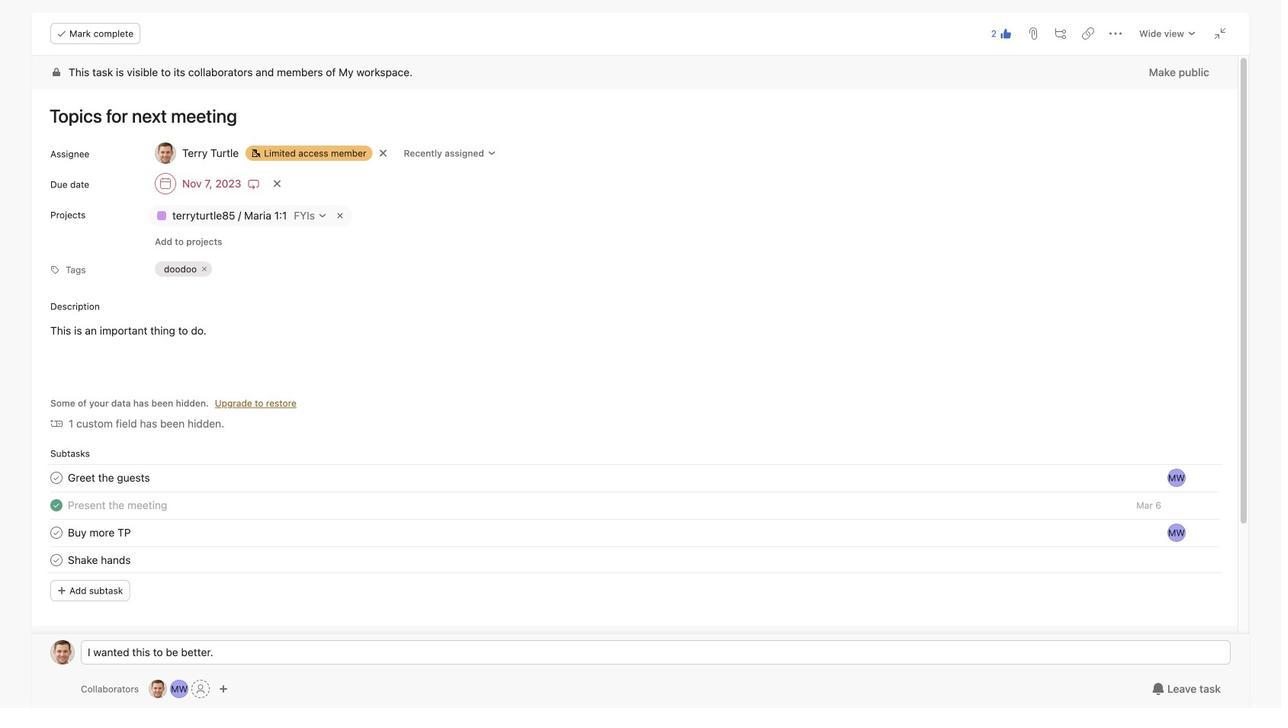 Task type: vqa. For each thing, say whether or not it's contained in the screenshot.
Warlords corresponding to 2nd Seven Warlords of the Sea link from the top
no



Task type: describe. For each thing, give the bounding box(es) containing it.
task name text field for fourth 'list item' from the bottom of the main content in topics for next meeting dialog
[[68, 470, 150, 487]]

task name text field for first 'list item' from the bottom
[[68, 552, 131, 569]]

3 list item from the top
[[32, 520, 1238, 547]]

Completed checkbox
[[47, 497, 66, 515]]

open user profile image
[[50, 641, 75, 665]]

0 horizontal spatial add or remove collaborators image
[[149, 681, 167, 699]]

main content inside topics for next meeting dialog
[[32, 56, 1238, 709]]

mark complete image for task name text field associated with first 'list item' from the bottom
[[47, 552, 66, 570]]

clear due date image
[[273, 179, 282, 188]]

copy task link image
[[1083, 27, 1095, 40]]

completed image
[[47, 497, 66, 515]]

remove assignee image
[[379, 149, 388, 158]]

task name text field for third 'list item' from the bottom
[[68, 497, 167, 514]]

2 list item from the top
[[32, 492, 1238, 520]]

attachments: add a file to this task, topics for next meeting image
[[1028, 27, 1040, 40]]

0 vertical spatial remove image
[[334, 210, 346, 222]]

mark complete checkbox for task name text field associated with first 'list item' from the bottom
[[47, 552, 66, 570]]

mark complete image for third 'list item' from the top of the main content in topics for next meeting dialog task name text field
[[47, 524, 66, 542]]



Task type: locate. For each thing, give the bounding box(es) containing it.
0 vertical spatial mark complete checkbox
[[47, 469, 66, 488]]

Task Name text field
[[68, 470, 150, 487], [68, 497, 167, 514], [68, 525, 131, 542], [68, 552, 131, 569]]

1 vertical spatial mark complete image
[[47, 552, 66, 570]]

mark complete image down completed checkbox on the bottom left
[[47, 524, 66, 542]]

2 mark complete checkbox from the top
[[47, 552, 66, 570]]

mark complete image
[[47, 524, 66, 542], [47, 552, 66, 570]]

Task Name text field
[[40, 98, 1220, 134]]

more actions for this task image
[[1110, 27, 1122, 40]]

mark complete image down mark complete option
[[47, 552, 66, 570]]

collapse task pane image
[[1215, 27, 1227, 40]]

toggle assignee popover image
[[1168, 469, 1186, 488]]

1 horizontal spatial add or remove collaborators image
[[170, 681, 189, 699]]

1 horizontal spatial remove image
[[334, 210, 346, 222]]

4 list item from the top
[[32, 547, 1238, 575]]

3 task name text field from the top
[[68, 525, 131, 542]]

main content
[[32, 56, 1238, 709]]

Mark complete checkbox
[[47, 524, 66, 542]]

2 mark complete image from the top
[[47, 552, 66, 570]]

mark complete checkbox for task name text field for fourth 'list item' from the bottom of the main content in topics for next meeting dialog
[[47, 469, 66, 488]]

1 list item from the top
[[32, 465, 1238, 492]]

1 mark complete image from the top
[[47, 524, 66, 542]]

mark complete image
[[47, 469, 66, 488]]

Mark complete checkbox
[[47, 469, 66, 488], [47, 552, 66, 570]]

toggle assignee popover image
[[1168, 524, 1186, 542]]

4 task name text field from the top
[[68, 552, 131, 569]]

2 task name text field from the top
[[68, 497, 167, 514]]

1 mark complete checkbox from the top
[[47, 469, 66, 488]]

mark complete checkbox up completed checkbox on the bottom left
[[47, 469, 66, 488]]

list item
[[32, 465, 1238, 492], [32, 492, 1238, 520], [32, 520, 1238, 547], [32, 547, 1238, 575]]

0 vertical spatial mark complete image
[[47, 524, 66, 542]]

add or remove collaborators image
[[149, 681, 167, 699], [170, 681, 189, 699], [219, 685, 228, 694]]

topics for next meeting dialog
[[32, 12, 1250, 709]]

2 likes. you liked this task image
[[1000, 27, 1012, 40]]

0 horizontal spatial remove image
[[200, 265, 209, 274]]

remove image
[[334, 210, 346, 222], [200, 265, 209, 274]]

mark complete checkbox down mark complete option
[[47, 552, 66, 570]]

1 vertical spatial mark complete checkbox
[[47, 552, 66, 570]]

task name text field for third 'list item' from the top of the main content in topics for next meeting dialog
[[68, 525, 131, 542]]

1 task name text field from the top
[[68, 470, 150, 487]]

add subtask image
[[1055, 27, 1067, 40]]

1 vertical spatial remove image
[[200, 265, 209, 274]]

2 horizontal spatial add or remove collaborators image
[[219, 685, 228, 694]]



